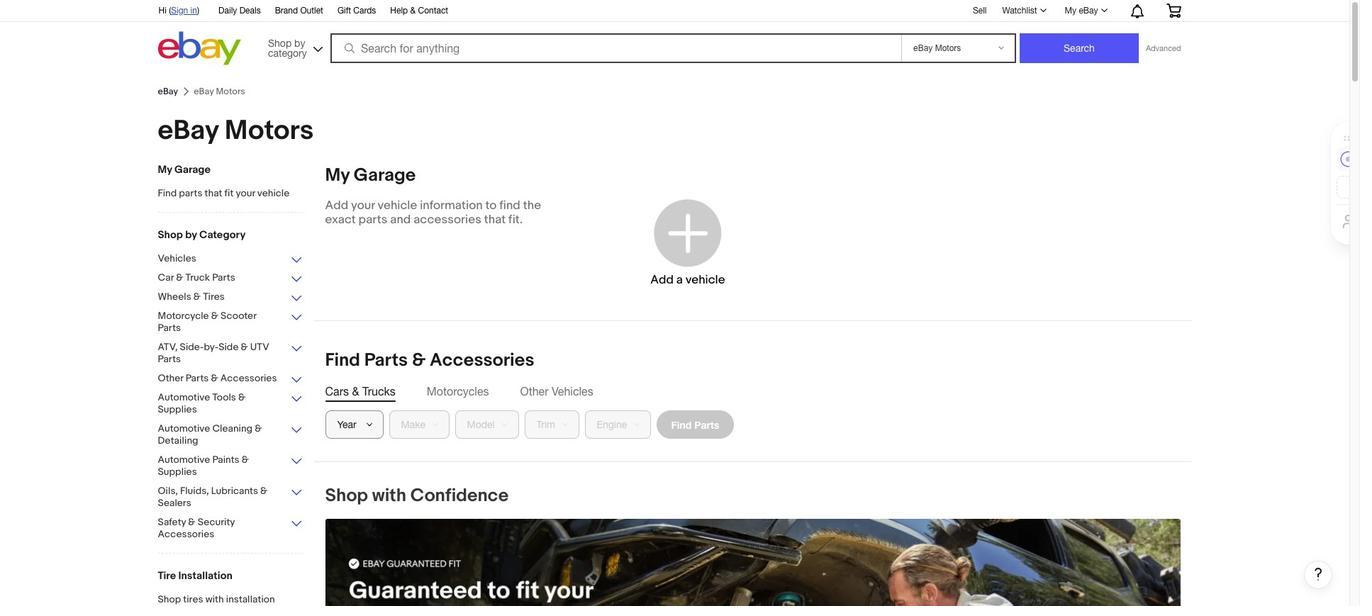 Task type: vqa. For each thing, say whether or not it's contained in the screenshot.
'yard,'
no



Task type: locate. For each thing, give the bounding box(es) containing it.
fit.
[[509, 213, 523, 227]]

installation
[[178, 570, 233, 583]]

my
[[1065, 6, 1077, 16], [158, 163, 172, 177], [325, 165, 350, 187]]

0 vertical spatial supplies
[[158, 404, 197, 416]]

category
[[268, 47, 307, 59]]

automotive left tools
[[158, 392, 210, 404]]

fluids,
[[180, 485, 209, 497]]

0 horizontal spatial by
[[185, 228, 197, 242]]

shop inside shop by category
[[268, 37, 292, 49]]

1 vertical spatial supplies
[[158, 466, 197, 478]]

with
[[372, 485, 407, 507], [206, 594, 224, 606]]

1 vertical spatial ebay
[[158, 86, 178, 97]]

1 horizontal spatial other
[[520, 385, 549, 398]]

0 vertical spatial automotive
[[158, 392, 210, 404]]

accessories up motorcycles
[[430, 350, 535, 372]]

automotive
[[158, 392, 210, 404], [158, 423, 210, 435], [158, 454, 210, 466]]

sell link
[[967, 5, 994, 15]]

vehicle left information at top left
[[378, 199, 417, 213]]

automotive left cleaning
[[158, 423, 210, 435]]

vehicles
[[158, 253, 196, 265], [552, 385, 594, 398]]

parts
[[212, 272, 235, 284], [158, 322, 181, 334], [364, 350, 408, 372], [158, 353, 181, 365], [186, 372, 209, 385], [695, 419, 720, 431]]

1 horizontal spatial vehicle
[[378, 199, 417, 213]]

that left fit. at the left top of page
[[484, 213, 506, 227]]

0 vertical spatial vehicles
[[158, 253, 196, 265]]

and
[[390, 213, 411, 227]]

2 vertical spatial find
[[672, 419, 692, 431]]

tab list containing cars & trucks
[[325, 384, 1181, 399]]

accessories down atv, side-by-side & utv parts dropdown button
[[220, 372, 277, 385]]

my garage up exact in the left of the page
[[325, 165, 416, 187]]

ebay motors main content
[[147, 80, 1333, 607]]

3 automotive from the top
[[158, 454, 210, 466]]

0 horizontal spatial add
[[325, 199, 349, 213]]

1 vertical spatial find
[[325, 350, 360, 372]]

accessories
[[430, 350, 535, 372], [220, 372, 277, 385], [158, 529, 215, 541]]

find parts
[[672, 419, 720, 431]]

by inside ebay motors main content
[[185, 228, 197, 242]]

lubricants
[[211, 485, 258, 497]]

2 horizontal spatial find
[[672, 419, 692, 431]]

my up exact in the left of the page
[[325, 165, 350, 187]]

daily deals link
[[219, 4, 261, 19]]

add left a
[[651, 273, 674, 287]]

accessories
[[414, 213, 482, 227]]

find parts that fit your vehicle
[[158, 187, 290, 199]]

tire installation
[[158, 570, 233, 583]]

None text field
[[325, 519, 1181, 607]]

parts left fit
[[179, 187, 203, 199]]

0 horizontal spatial vehicles
[[158, 253, 196, 265]]

vehicle for add your vehicle information to find the exact parts and accessories that fit.
[[378, 199, 417, 213]]

your
[[236, 187, 255, 199], [351, 199, 375, 213]]

your shopping cart image
[[1166, 4, 1182, 18]]

my right watchlist link
[[1065, 6, 1077, 16]]

shop tires with installation
[[158, 594, 275, 606]]

add inside the add your vehicle information to find the exact parts and accessories that fit.
[[325, 199, 349, 213]]

0 horizontal spatial garage
[[175, 163, 211, 177]]

help
[[390, 6, 408, 16]]

&
[[410, 6, 416, 16], [176, 272, 183, 284], [194, 291, 201, 303], [211, 310, 218, 322], [241, 341, 248, 353], [412, 350, 426, 372], [211, 372, 218, 385], [352, 385, 359, 398], [238, 392, 246, 404], [255, 423, 262, 435], [242, 454, 249, 466], [260, 485, 268, 497], [188, 517, 195, 529]]

tab list
[[325, 384, 1181, 399]]

1 horizontal spatial my
[[325, 165, 350, 187]]

cleaning
[[212, 423, 253, 435]]

your inside the add your vehicle information to find the exact parts and accessories that fit.
[[351, 199, 375, 213]]

1 vertical spatial other
[[520, 385, 549, 398]]

ebay
[[1079, 6, 1099, 16], [158, 86, 178, 97], [158, 114, 219, 148]]

0 vertical spatial parts
[[179, 187, 203, 199]]

cards
[[354, 6, 376, 16]]

my ebay link
[[1058, 2, 1114, 19]]

cars
[[325, 385, 349, 398]]

0 horizontal spatial with
[[206, 594, 224, 606]]

with right "tires"
[[206, 594, 224, 606]]

find
[[158, 187, 177, 199], [325, 350, 360, 372], [672, 419, 692, 431]]

0 horizontal spatial parts
[[179, 187, 203, 199]]

0 vertical spatial find
[[158, 187, 177, 199]]

find for find parts & accessories
[[325, 350, 360, 372]]

add inside button
[[651, 273, 674, 287]]

vehicle right a
[[686, 273, 725, 287]]

parts left and
[[359, 213, 388, 227]]

1 horizontal spatial my garage
[[325, 165, 416, 187]]

1 supplies from the top
[[158, 404, 197, 416]]

0 horizontal spatial accessories
[[158, 529, 215, 541]]

atv, side-by-side & utv parts button
[[158, 341, 303, 367]]

1 horizontal spatial accessories
[[220, 372, 277, 385]]

1 horizontal spatial parts
[[359, 213, 388, 227]]

1 horizontal spatial add
[[651, 273, 674, 287]]

oils, fluids, lubricants & sealers button
[[158, 485, 303, 511]]

in
[[191, 6, 197, 16]]

advanced link
[[1139, 34, 1189, 62]]

my garage up find parts that fit your vehicle
[[158, 163, 211, 177]]

vehicle right fit
[[257, 187, 290, 199]]

0 vertical spatial accessories
[[430, 350, 535, 372]]

0 vertical spatial with
[[372, 485, 407, 507]]

1 horizontal spatial that
[[484, 213, 506, 227]]

1 automotive from the top
[[158, 392, 210, 404]]

tab list inside ebay motors main content
[[325, 384, 1181, 399]]

with left confidence
[[372, 485, 407, 507]]

0 horizontal spatial find
[[158, 187, 177, 199]]

hi ( sign in )
[[159, 6, 199, 16]]

ebay for ebay motors
[[158, 114, 219, 148]]

1 vertical spatial by
[[185, 228, 197, 242]]

supplies
[[158, 404, 197, 416], [158, 466, 197, 478]]

0 vertical spatial other
[[158, 372, 183, 385]]

1 vertical spatial add
[[651, 273, 674, 287]]

supplies up oils,
[[158, 466, 197, 478]]

brand outlet link
[[275, 4, 323, 19]]

that left fit
[[205, 187, 222, 199]]

your left and
[[351, 199, 375, 213]]

shop
[[268, 37, 292, 49], [158, 228, 183, 242], [325, 485, 368, 507], [158, 594, 181, 606]]

automotive down detailing
[[158, 454, 210, 466]]

supplies up detailing
[[158, 404, 197, 416]]

0 vertical spatial ebay
[[1079, 6, 1099, 16]]

1 vertical spatial accessories
[[220, 372, 277, 385]]

1 horizontal spatial vehicles
[[552, 385, 594, 398]]

accessories down sealers
[[158, 529, 215, 541]]

find parts that fit your vehicle link
[[158, 187, 303, 201]]

2 horizontal spatial accessories
[[430, 350, 535, 372]]

0 vertical spatial by
[[294, 37, 305, 49]]

shop for shop tires with installation
[[158, 594, 181, 606]]

to
[[486, 199, 497, 213]]

my up find parts that fit your vehicle
[[158, 163, 172, 177]]

shop by category banner
[[151, 0, 1192, 69]]

2 vertical spatial automotive
[[158, 454, 210, 466]]

by inside shop by category
[[294, 37, 305, 49]]

ebay inside account navigation
[[1079, 6, 1099, 16]]

1 horizontal spatial find
[[325, 350, 360, 372]]

sealers
[[158, 497, 191, 509]]

by for category
[[185, 228, 197, 242]]

2 vertical spatial accessories
[[158, 529, 215, 541]]

motorcycle & scooter parts button
[[158, 310, 303, 336]]

parts inside find parts "button"
[[695, 419, 720, 431]]

2 automotive from the top
[[158, 423, 210, 435]]

Search for anything text field
[[333, 35, 899, 62]]

guaranteed to fit your ride, every time image
[[325, 519, 1181, 607]]

shop by category
[[268, 37, 307, 59]]

1 vertical spatial that
[[484, 213, 506, 227]]

garage up find parts that fit your vehicle
[[175, 163, 211, 177]]

by-
[[204, 341, 219, 353]]

1 vertical spatial vehicles
[[552, 385, 594, 398]]

by down brand outlet link
[[294, 37, 305, 49]]

that
[[205, 187, 222, 199], [484, 213, 506, 227]]

none submit inside shop by category banner
[[1020, 33, 1139, 63]]

None submit
[[1020, 33, 1139, 63]]

2 horizontal spatial vehicle
[[686, 273, 725, 287]]

vehicle inside button
[[686, 273, 725, 287]]

garage up and
[[354, 165, 416, 187]]

other
[[158, 372, 183, 385], [520, 385, 549, 398]]

side-
[[180, 341, 204, 353]]

parts
[[179, 187, 203, 199], [359, 213, 388, 227]]

add left and
[[325, 199, 349, 213]]

other parts & accessories button
[[158, 372, 303, 386]]

1 vertical spatial parts
[[359, 213, 388, 227]]

find inside "button"
[[672, 419, 692, 431]]

0 vertical spatial add
[[325, 199, 349, 213]]

vehicle
[[257, 187, 290, 199], [378, 199, 417, 213], [686, 273, 725, 287]]

garage
[[175, 163, 211, 177], [354, 165, 416, 187]]

by left category
[[185, 228, 197, 242]]

2 vertical spatial ebay
[[158, 114, 219, 148]]

vehicle inside the add your vehicle information to find the exact parts and accessories that fit.
[[378, 199, 417, 213]]

shop for shop by category
[[268, 37, 292, 49]]

tires
[[203, 291, 225, 303]]

0 horizontal spatial that
[[205, 187, 222, 199]]

security
[[198, 517, 235, 529]]

hi
[[159, 6, 167, 16]]

utv
[[250, 341, 269, 353]]

vehicles button
[[158, 253, 303, 266]]

0 horizontal spatial other
[[158, 372, 183, 385]]

your right fit
[[236, 187, 255, 199]]

information
[[420, 199, 483, 213]]

1 vertical spatial automotive
[[158, 423, 210, 435]]

1 horizontal spatial by
[[294, 37, 305, 49]]

1 horizontal spatial your
[[351, 199, 375, 213]]

2 horizontal spatial my
[[1065, 6, 1077, 16]]

1 vertical spatial with
[[206, 594, 224, 606]]



Task type: describe. For each thing, give the bounding box(es) containing it.
other inside tab list
[[520, 385, 549, 398]]

trucks
[[362, 385, 396, 398]]

vehicles inside tab list
[[552, 385, 594, 398]]

contact
[[418, 6, 448, 16]]

gift cards
[[338, 6, 376, 16]]

ebay for ebay
[[158, 86, 178, 97]]

truck
[[185, 272, 210, 284]]

advanced
[[1146, 44, 1182, 53]]

& inside tab list
[[352, 385, 359, 398]]

my inside account navigation
[[1065, 6, 1077, 16]]

side
[[219, 341, 239, 353]]

sell
[[973, 5, 987, 15]]

detailing
[[158, 435, 198, 447]]

find for find parts
[[672, 419, 692, 431]]

daily deals
[[219, 6, 261, 16]]

scooter
[[221, 310, 256, 322]]

confidence
[[411, 485, 509, 507]]

help & contact
[[390, 6, 448, 16]]

deals
[[240, 6, 261, 16]]

the
[[523, 199, 541, 213]]

gift cards link
[[338, 4, 376, 19]]

& inside account navigation
[[410, 6, 416, 16]]

shop with confidence
[[325, 485, 509, 507]]

shop for shop by category
[[158, 228, 183, 242]]

safety & security accessories button
[[158, 517, 303, 542]]

fit
[[225, 187, 234, 199]]

watchlist
[[1003, 6, 1038, 16]]

other vehicles
[[520, 385, 594, 398]]

0 vertical spatial that
[[205, 187, 222, 199]]

outlet
[[300, 6, 323, 16]]

add a vehicle image
[[651, 195, 725, 270]]

add for add a vehicle
[[651, 273, 674, 287]]

shop for shop with confidence
[[325, 485, 368, 507]]

help, opens dialogs image
[[1312, 568, 1326, 582]]

category
[[199, 228, 246, 242]]

0 horizontal spatial my garage
[[158, 163, 211, 177]]

shop tires with installation link
[[158, 594, 303, 607]]

paints
[[212, 454, 240, 466]]

tools
[[212, 392, 236, 404]]

wheels & tires button
[[158, 291, 303, 304]]

car & truck parts button
[[158, 272, 303, 285]]

shop by category
[[158, 228, 246, 242]]

gift
[[338, 6, 351, 16]]

automotive tools & supplies button
[[158, 392, 303, 417]]

add your vehicle information to find the exact parts and accessories that fit.
[[325, 199, 541, 227]]

atv,
[[158, 341, 178, 353]]

ebay motors
[[158, 114, 314, 148]]

automotive paints & supplies button
[[158, 454, 303, 480]]

vehicle for add a vehicle
[[686, 273, 725, 287]]

tire
[[158, 570, 176, 583]]

oils,
[[158, 485, 178, 497]]

find for find parts that fit your vehicle
[[158, 187, 177, 199]]

sign
[[171, 6, 188, 16]]

sign in link
[[171, 6, 197, 16]]

find
[[500, 199, 521, 213]]

add a vehicle
[[651, 273, 725, 287]]

watchlist link
[[995, 2, 1053, 19]]

1 horizontal spatial garage
[[354, 165, 416, 187]]

account navigation
[[151, 0, 1192, 22]]

motorcycle
[[158, 310, 209, 322]]

a
[[677, 273, 683, 287]]

parts inside the add your vehicle information to find the exact parts and accessories that fit.
[[359, 213, 388, 227]]

vehicles inside vehicles car & truck parts wheels & tires motorcycle & scooter parts atv, side-by-side & utv parts other parts & accessories automotive tools & supplies automotive cleaning & detailing automotive paints & supplies oils, fluids, lubricants & sealers safety & security accessories
[[158, 253, 196, 265]]

tires
[[183, 594, 203, 606]]

vehicles car & truck parts wheels & tires motorcycle & scooter parts atv, side-by-side & utv parts other parts & accessories automotive tools & supplies automotive cleaning & detailing automotive paints & supplies oils, fluids, lubricants & sealers safety & security accessories
[[158, 253, 277, 541]]

exact
[[325, 213, 356, 227]]

1 horizontal spatial with
[[372, 485, 407, 507]]

that inside the add your vehicle information to find the exact parts and accessories that fit.
[[484, 213, 506, 227]]

by for category
[[294, 37, 305, 49]]

brand outlet
[[275, 6, 323, 16]]

0 horizontal spatial vehicle
[[257, 187, 290, 199]]

motors
[[225, 114, 314, 148]]

installation
[[226, 594, 275, 606]]

shop by category button
[[262, 32, 326, 62]]

car
[[158, 272, 174, 284]]

other inside vehicles car & truck parts wheels & tires motorcycle & scooter parts atv, side-by-side & utv parts other parts & accessories automotive tools & supplies automotive cleaning & detailing automotive paints & supplies oils, fluids, lubricants & sealers safety & security accessories
[[158, 372, 183, 385]]

0 horizontal spatial your
[[236, 187, 255, 199]]

safety
[[158, 517, 186, 529]]

my ebay
[[1065, 6, 1099, 16]]

0 horizontal spatial my
[[158, 163, 172, 177]]

)
[[197, 6, 199, 16]]

(
[[169, 6, 171, 16]]

help & contact link
[[390, 4, 448, 19]]

daily
[[219, 6, 237, 16]]

none text field inside ebay motors main content
[[325, 519, 1181, 607]]

find parts & accessories
[[325, 350, 535, 372]]

ebay link
[[158, 86, 178, 97]]

automotive cleaning & detailing button
[[158, 423, 303, 448]]

2 supplies from the top
[[158, 466, 197, 478]]

add a vehicle button
[[600, 179, 776, 306]]

find parts button
[[657, 411, 735, 439]]

cars & trucks
[[325, 385, 396, 398]]

wheels
[[158, 291, 191, 303]]

add for add your vehicle information to find the exact parts and accessories that fit.
[[325, 199, 349, 213]]

motorcycles
[[427, 385, 489, 398]]



